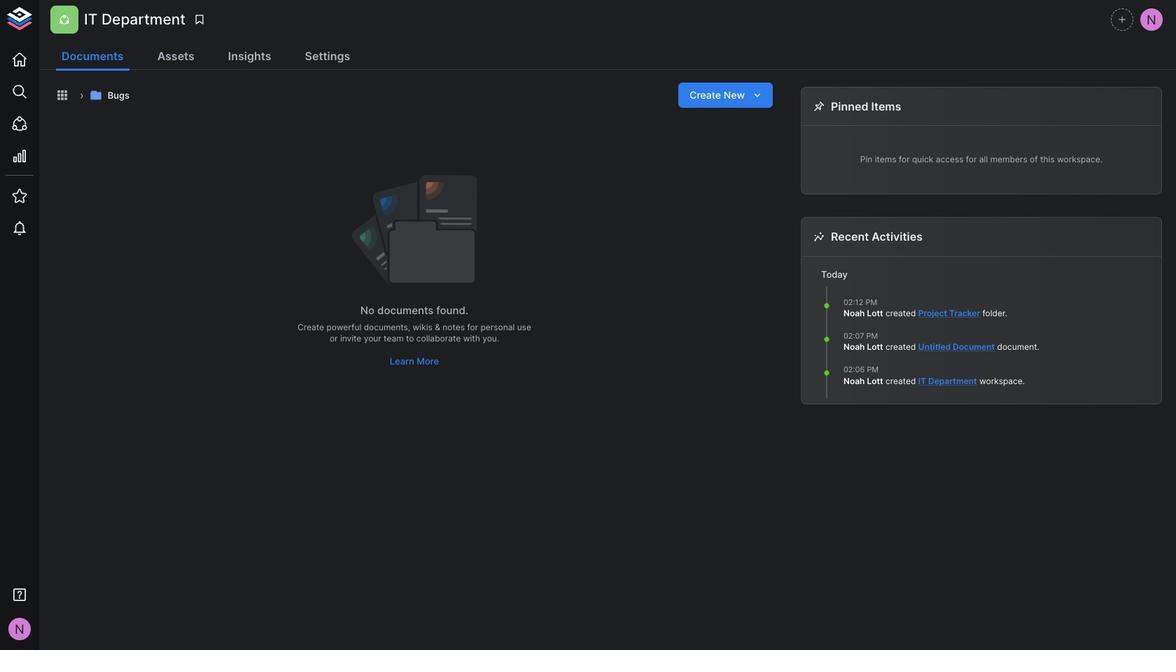 Task type: vqa. For each thing, say whether or not it's contained in the screenshot.
bookmark 'icon'
yes



Task type: locate. For each thing, give the bounding box(es) containing it.
bookmark image
[[193, 13, 206, 26]]



